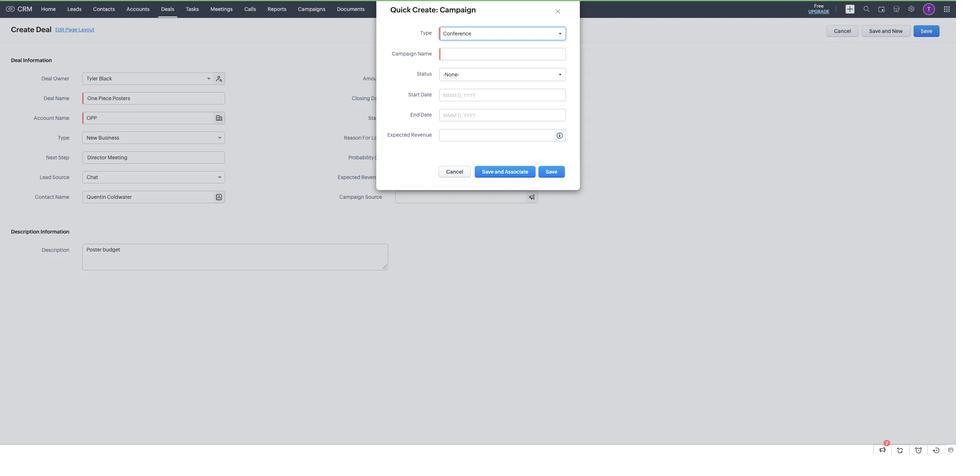 Task type: describe. For each thing, give the bounding box(es) containing it.
mmm d, yyyy
 text field for start date
[[443, 92, 503, 98]]

name for contact name
[[55, 194, 69, 200]]

owner
[[53, 76, 69, 82]]

accounts link
[[121, 0, 155, 18]]

source for campaign source
[[365, 194, 382, 200]]

stage
[[368, 115, 382, 121]]

new
[[892, 28, 903, 34]]

save and new
[[870, 28, 903, 34]]

projects link
[[395, 0, 426, 18]]

deal information
[[11, 57, 52, 63]]

visits link
[[371, 0, 395, 18]]

create: campaign
[[413, 5, 476, 14]]

deal for deal information
[[11, 57, 22, 63]]

1 vertical spatial type
[[58, 135, 69, 141]]

upgrade
[[809, 9, 830, 14]]

name for deal name
[[55, 96, 69, 101]]

accounts
[[127, 6, 150, 12]]

calls
[[244, 6, 256, 12]]

save for save and new
[[870, 28, 881, 34]]

amount
[[363, 76, 382, 82]]

next
[[46, 155, 57, 161]]

date for start date
[[421, 92, 432, 98]]

reason
[[344, 135, 362, 141]]

campaign source
[[339, 194, 382, 200]]

edit page layout link
[[55, 27, 94, 32]]

deal for deal owner
[[42, 76, 52, 82]]

cancel button
[[827, 25, 859, 37]]

calls link
[[239, 0, 262, 18]]

-None- field
[[440, 69, 566, 81]]

cancel
[[834, 28, 851, 34]]

name for account name
[[55, 115, 69, 121]]

home
[[41, 6, 56, 12]]

tasks link
[[180, 0, 205, 18]]

source for lead source
[[52, 175, 69, 181]]

and
[[882, 28, 891, 34]]

mmm d, yyyy
 text field for end date
[[443, 113, 503, 118]]

description for description information
[[11, 229, 39, 235]]

layout
[[78, 27, 94, 32]]

campaign for campaign name
[[392, 51, 417, 57]]

contact name
[[35, 194, 69, 200]]

information for deal information
[[23, 57, 52, 63]]

start date
[[408, 92, 432, 98]]

campaign for campaign source
[[339, 194, 364, 200]]

none-
[[445, 72, 459, 78]]

leads link
[[62, 0, 87, 18]]

lead
[[40, 175, 51, 181]]

probability (%)
[[349, 155, 382, 161]]

deals link
[[155, 0, 180, 18]]

end
[[410, 112, 420, 118]]

-none-
[[443, 72, 459, 78]]

campaign name
[[392, 51, 432, 57]]

expected revenue
[[387, 132, 432, 138]]

name for campaign name
[[418, 51, 432, 57]]

description information
[[11, 229, 69, 235]]

next step
[[46, 155, 69, 161]]

quick create: campaign
[[390, 5, 476, 14]]

projects
[[401, 6, 420, 12]]

conference
[[443, 31, 471, 37]]

documents link
[[331, 0, 371, 18]]

save and new button
[[862, 25, 911, 37]]

free upgrade
[[809, 3, 830, 14]]



Task type: locate. For each thing, give the bounding box(es) containing it.
1 save from the left
[[870, 28, 881, 34]]

(%)
[[375, 155, 382, 161]]

MMM d, yyyy
 text field
[[443, 92, 503, 98], [443, 113, 503, 118]]

contact
[[35, 194, 54, 200]]

Conference field
[[440, 27, 566, 40]]

campaign
[[392, 51, 417, 57], [339, 194, 364, 200]]

1 horizontal spatial source
[[365, 194, 382, 200]]

2 mmm d, yyyy
 text field from the top
[[443, 113, 503, 118]]

save inside button
[[870, 28, 881, 34]]

save left and
[[870, 28, 881, 34]]

1 vertical spatial description
[[42, 248, 69, 253]]

create deal edit page layout
[[11, 25, 94, 34]]

1 mmm d, yyyy
 text field from the top
[[443, 92, 503, 98]]

MMM D, YYYY text field
[[395, 92, 538, 105]]

revenue
[[411, 132, 432, 138]]

0 vertical spatial description
[[11, 229, 39, 235]]

date for closing date
[[371, 96, 382, 101]]

reason for loss
[[344, 135, 382, 141]]

name up status
[[418, 51, 432, 57]]

page
[[65, 27, 77, 32]]

0 horizontal spatial save
[[870, 28, 881, 34]]

name right "contact"
[[55, 194, 69, 200]]

deal name
[[44, 96, 69, 101]]

0 vertical spatial campaign
[[392, 51, 417, 57]]

deal
[[36, 25, 52, 34], [11, 57, 22, 63], [42, 76, 52, 82], [44, 96, 54, 101]]

visits
[[377, 6, 389, 12]]

contacts link
[[87, 0, 121, 18]]

description for description
[[42, 248, 69, 253]]

1 horizontal spatial type
[[420, 30, 432, 36]]

quick
[[390, 5, 411, 14]]

home link
[[35, 0, 62, 18]]

closing date
[[352, 96, 382, 101]]

lead source
[[40, 175, 69, 181]]

type up step
[[58, 135, 69, 141]]

date right closing
[[371, 96, 382, 101]]

save button
[[914, 25, 940, 37]]

information
[[23, 57, 52, 63], [41, 229, 69, 235]]

probability
[[349, 155, 374, 161]]

date
[[421, 92, 432, 98], [371, 96, 382, 101], [421, 112, 432, 118]]

0 horizontal spatial description
[[11, 229, 39, 235]]

1 horizontal spatial campaign
[[392, 51, 417, 57]]

0 horizontal spatial source
[[52, 175, 69, 181]]

1 vertical spatial mmm d, yyyy
 text field
[[443, 113, 503, 118]]

information down contact name
[[41, 229, 69, 235]]

type down quick create: campaign at the left
[[420, 30, 432, 36]]

None text field
[[83, 92, 225, 105], [83, 152, 225, 164], [395, 152, 538, 164], [83, 245, 388, 271], [83, 92, 225, 105], [83, 152, 225, 164], [395, 152, 538, 164], [83, 245, 388, 271]]

meetings
[[211, 6, 233, 12]]

1 vertical spatial source
[[365, 194, 382, 200]]

meetings link
[[205, 0, 239, 18]]

end date
[[410, 112, 432, 118]]

deal down create at the left of page
[[11, 57, 22, 63]]

None submit
[[539, 166, 565, 178]]

name
[[418, 51, 432, 57], [55, 96, 69, 101], [55, 115, 69, 121], [55, 194, 69, 200]]

None button
[[439, 166, 471, 178], [475, 166, 536, 178], [439, 166, 471, 178], [475, 166, 536, 178]]

information for description information
[[41, 229, 69, 235]]

campaigns link
[[292, 0, 331, 18]]

save for save
[[921, 28, 933, 34]]

edit
[[55, 27, 64, 32]]

account name
[[34, 115, 69, 121]]

date right start
[[421, 92, 432, 98]]

date for end date
[[421, 112, 432, 118]]

save right new
[[921, 28, 933, 34]]

create
[[11, 25, 34, 34]]

closing
[[352, 96, 370, 101]]

deal left owner
[[42, 76, 52, 82]]

0 vertical spatial type
[[420, 30, 432, 36]]

mmm d, yyyy
 text field down mmm d, yyyy text box
[[443, 113, 503, 118]]

for
[[363, 135, 370, 141]]

0 vertical spatial source
[[52, 175, 69, 181]]

step
[[58, 155, 69, 161]]

name down owner
[[55, 96, 69, 101]]

save
[[870, 28, 881, 34], [921, 28, 933, 34]]

expected
[[387, 132, 410, 138]]

deals
[[161, 6, 174, 12]]

1 vertical spatial information
[[41, 229, 69, 235]]

leads
[[67, 6, 82, 12]]

0 vertical spatial information
[[23, 57, 52, 63]]

contacts
[[93, 6, 115, 12]]

reports
[[268, 6, 286, 12]]

documents
[[337, 6, 365, 12]]

1 horizontal spatial description
[[42, 248, 69, 253]]

deal owner
[[42, 76, 69, 82]]

tasks
[[186, 6, 199, 12]]

save inside button
[[921, 28, 933, 34]]

2 save from the left
[[921, 28, 933, 34]]

mmm d, yyyy
 text field down none-
[[443, 92, 503, 98]]

0 horizontal spatial type
[[58, 135, 69, 141]]

loss
[[372, 135, 382, 141]]

1 horizontal spatial save
[[921, 28, 933, 34]]

campaigns
[[298, 6, 325, 12]]

1 vertical spatial campaign
[[339, 194, 364, 200]]

deal for deal name
[[44, 96, 54, 101]]

information up deal owner on the left of page
[[23, 57, 52, 63]]

0 horizontal spatial campaign
[[339, 194, 364, 200]]

-
[[443, 72, 445, 78]]

description
[[11, 229, 39, 235], [42, 248, 69, 253]]

crm
[[18, 5, 32, 13]]

crm link
[[6, 5, 32, 13]]

source
[[52, 175, 69, 181], [365, 194, 382, 200]]

name right account
[[55, 115, 69, 121]]

deal left edit in the top left of the page
[[36, 25, 52, 34]]

None text field
[[404, 73, 538, 85]]

free
[[814, 3, 824, 9]]

date right end
[[421, 112, 432, 118]]

account
[[34, 115, 54, 121]]

2
[[886, 442, 888, 446]]

start
[[408, 92, 420, 98]]

reports link
[[262, 0, 292, 18]]

deal up account name
[[44, 96, 54, 101]]

0 vertical spatial mmm d, yyyy
 text field
[[443, 92, 503, 98]]

status
[[417, 71, 432, 77]]

type
[[420, 30, 432, 36], [58, 135, 69, 141]]



Task type: vqa. For each thing, say whether or not it's contained in the screenshot.
Source for Campaign Source
yes



